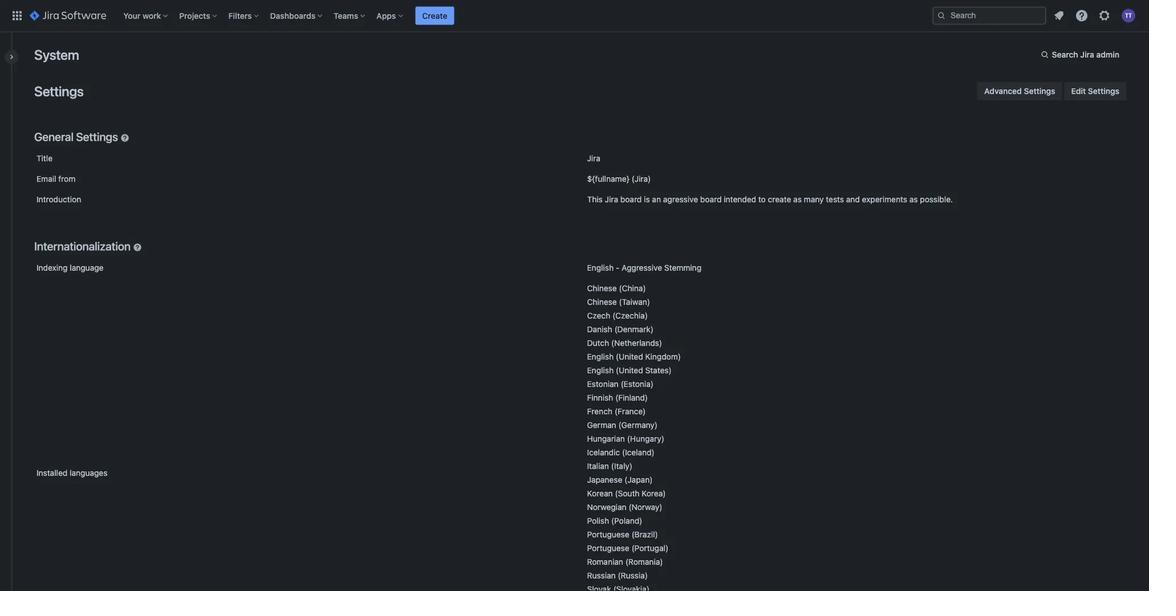 Task type: locate. For each thing, give the bounding box(es) containing it.
2 horizontal spatial jira
[[1081, 50, 1095, 59]]

banner containing your work
[[0, 0, 1150, 32]]

jira software image
[[30, 9, 106, 23], [30, 9, 106, 23]]

portuguese
[[587, 530, 630, 540], [587, 544, 630, 553]]

jira for this
[[605, 195, 618, 204]]

1 vertical spatial (united
[[616, 366, 643, 375]]

1 (united from the top
[[616, 352, 643, 362]]

2 board from the left
[[701, 195, 722, 204]]

as left many
[[794, 195, 802, 204]]

2 portuguese from the top
[[587, 544, 630, 553]]

1 horizontal spatial jira
[[605, 195, 618, 204]]

0 horizontal spatial get online help about global settings image
[[120, 131, 129, 140]]

dashboards button
[[267, 7, 327, 25]]

get online help about global settings image for internationalization
[[133, 241, 142, 250]]

title
[[37, 154, 53, 163]]

board left intended on the right of page
[[701, 195, 722, 204]]

0 vertical spatial english
[[587, 263, 614, 273]]

2 chinese from the top
[[587, 298, 617, 307]]

this jira board is an agressive board intended to create as many tests and experiments as possible.
[[587, 195, 953, 204]]

projects
[[179, 11, 210, 20]]

jira
[[1081, 50, 1095, 59], [587, 154, 601, 163], [605, 195, 618, 204]]

jira right the this
[[605, 195, 618, 204]]

search jira admin image
[[1041, 50, 1050, 59]]

english left -
[[587, 263, 614, 273]]

1 horizontal spatial get online help about global settings image
[[133, 241, 142, 250]]

board left is
[[621, 195, 642, 204]]

filters button
[[225, 7, 263, 25]]

search
[[1052, 50, 1079, 59]]

1 vertical spatial portuguese
[[587, 544, 630, 553]]

advanced settings link
[[978, 82, 1063, 100]]

settings right edit
[[1088, 86, 1120, 96]]

0 horizontal spatial jira
[[587, 154, 601, 163]]

2 vertical spatial jira
[[605, 195, 618, 204]]

3 english from the top
[[587, 366, 614, 375]]

2 vertical spatial english
[[587, 366, 614, 375]]

jira up ${fullname}
[[587, 154, 601, 163]]

chinese up czech
[[587, 298, 617, 307]]

settings right general on the left top of page
[[76, 130, 118, 143]]

(norway)
[[629, 503, 663, 512]]

1 vertical spatial get online help about global settings image
[[133, 241, 142, 250]]

english down dutch
[[587, 352, 614, 362]]

2 english from the top
[[587, 352, 614, 362]]

internationalization
[[34, 240, 131, 253]]

projects button
[[176, 7, 222, 25]]

polish
[[587, 517, 609, 526]]

languages
[[70, 469, 108, 478]]

(iceland)
[[622, 448, 655, 458]]

(taiwan)
[[619, 298, 650, 307]]

settings
[[34, 83, 84, 99], [1024, 86, 1056, 96], [1088, 86, 1120, 96], [76, 130, 118, 143]]

2 (united from the top
[[616, 366, 643, 375]]

(united up (estonia)
[[616, 366, 643, 375]]

get online help about global settings image for general settings
[[120, 131, 129, 140]]

${fullname} (jira)
[[587, 174, 651, 184]]

0 vertical spatial portuguese
[[587, 530, 630, 540]]

admin
[[1097, 50, 1120, 59]]

(poland)
[[612, 517, 643, 526]]

1 horizontal spatial as
[[910, 195, 918, 204]]

an
[[652, 195, 661, 204]]

chinese down -
[[587, 284, 617, 293]]

help image
[[1075, 9, 1089, 23]]

this
[[587, 195, 603, 204]]

0 horizontal spatial as
[[794, 195, 802, 204]]

(france)
[[615, 407, 646, 416]]

jira inside button
[[1081, 50, 1095, 59]]

1 portuguese from the top
[[587, 530, 630, 540]]

(united down (netherlands)
[[616, 352, 643, 362]]

1 as from the left
[[794, 195, 802, 204]]

dashboards
[[270, 11, 316, 20]]

from
[[58, 174, 75, 184]]

aggressive
[[622, 263, 662, 273]]

installed languages
[[37, 469, 108, 478]]

settings right advanced
[[1024, 86, 1056, 96]]

chinese
[[587, 284, 617, 293], [587, 298, 617, 307]]

1 vertical spatial english
[[587, 352, 614, 362]]

0 vertical spatial (united
[[616, 352, 643, 362]]

portuguese down polish at the bottom of the page
[[587, 530, 630, 540]]

1 board from the left
[[621, 195, 642, 204]]

0 vertical spatial get online help about global settings image
[[120, 131, 129, 140]]

Search field
[[933, 7, 1047, 25]]

as left possible.
[[910, 195, 918, 204]]

0 vertical spatial chinese
[[587, 284, 617, 293]]

get online help about global settings image right internationalization on the top left
[[133, 241, 142, 250]]

get online help about global settings image right general settings
[[120, 131, 129, 140]]

general settings
[[34, 130, 118, 143]]

english up estonian
[[587, 366, 614, 375]]

banner
[[0, 0, 1150, 32]]

(hungary)
[[627, 434, 665, 444]]

indexing
[[37, 263, 68, 273]]

(united
[[616, 352, 643, 362], [616, 366, 643, 375]]

1 horizontal spatial board
[[701, 195, 722, 204]]

apps
[[377, 11, 396, 20]]

0 vertical spatial jira
[[1081, 50, 1095, 59]]

english
[[587, 263, 614, 273], [587, 352, 614, 362], [587, 366, 614, 375]]

1 vertical spatial chinese
[[587, 298, 617, 307]]

(czechia)
[[613, 311, 648, 321]]

(denmark)
[[615, 325, 654, 334]]

is
[[644, 195, 650, 204]]

apps button
[[373, 7, 408, 25]]

1 english from the top
[[587, 263, 614, 273]]

advanced
[[985, 86, 1022, 96]]

work
[[143, 11, 161, 20]]

get online help about global settings image
[[120, 131, 129, 140], [133, 241, 142, 250]]

search jira admin
[[1052, 50, 1120, 59]]

0 horizontal spatial board
[[621, 195, 642, 204]]

as
[[794, 195, 802, 204], [910, 195, 918, 204]]

-
[[616, 263, 620, 273]]

board
[[621, 195, 642, 204], [701, 195, 722, 204]]

system
[[34, 47, 79, 63]]

kingdom)
[[646, 352, 681, 362]]

1 chinese from the top
[[587, 284, 617, 293]]

portuguese up romanian
[[587, 544, 630, 553]]

jira left the admin
[[1081, 50, 1095, 59]]



Task type: vqa. For each thing, say whether or not it's contained in the screenshot.
GTMS-7 Task image
no



Task type: describe. For each thing, give the bounding box(es) containing it.
search image
[[937, 11, 946, 20]]

sidebar navigation image
[[0, 46, 25, 68]]

english - aggressive stemming
[[587, 263, 702, 273]]

many
[[804, 195, 824, 204]]

language
[[70, 263, 104, 273]]

filters
[[229, 11, 252, 20]]

japanese
[[587, 476, 623, 485]]

norwegian
[[587, 503, 627, 512]]

intended
[[724, 195, 757, 204]]

korea)
[[642, 489, 666, 499]]

edit settings
[[1072, 86, 1120, 96]]

email from
[[37, 174, 75, 184]]

installed
[[37, 469, 67, 478]]

russian
[[587, 571, 616, 581]]

create
[[422, 11, 448, 20]]

appswitcher icon image
[[10, 9, 24, 23]]

settings image
[[1098, 9, 1112, 23]]

(brazil)
[[632, 530, 658, 540]]

settings down system
[[34, 83, 84, 99]]

dutch
[[587, 339, 609, 348]]

edit settings link
[[1065, 82, 1127, 100]]

settings for advanced settings
[[1024, 86, 1056, 96]]

french
[[587, 407, 613, 416]]

2 as from the left
[[910, 195, 918, 204]]

notifications image
[[1053, 9, 1066, 23]]

your work
[[123, 11, 161, 20]]

introduction
[[37, 195, 81, 204]]

email
[[37, 174, 56, 184]]

and
[[847, 195, 860, 204]]

(japan)
[[625, 476, 653, 485]]

create button
[[416, 7, 454, 25]]

(netherlands)
[[612, 339, 662, 348]]

settings for edit settings
[[1088, 86, 1120, 96]]

tests
[[826, 195, 844, 204]]

(finland)
[[616, 393, 648, 403]]

possible.
[[920, 195, 953, 204]]

icelandic
[[587, 448, 620, 458]]

teams button
[[330, 7, 370, 25]]

estonian
[[587, 380, 619, 389]]

your profile and settings image
[[1122, 9, 1136, 23]]

create
[[768, 195, 792, 204]]

(estonia)
[[621, 380, 654, 389]]

settings for general settings
[[76, 130, 118, 143]]

danish
[[587, 325, 613, 334]]

german
[[587, 421, 616, 430]]

your work button
[[120, 7, 172, 25]]

advanced settings
[[985, 86, 1056, 96]]

hungarian
[[587, 434, 625, 444]]

chinese (china) chinese (taiwan) czech (czechia) danish (denmark) dutch (netherlands) english (united kingdom) english (united states) estonian (estonia) finnish (finland) french (france) german (germany) hungarian (hungary) icelandic (iceland) italian (italy) japanese (japan) korean (south korea) norwegian (norway) polish (poland) portuguese (brazil) portuguese (portugal) romanian (romania) russian (russia)
[[587, 284, 681, 581]]

general
[[34, 130, 74, 143]]

search jira admin button
[[1034, 46, 1127, 64]]

(south
[[615, 489, 640, 499]]

(romania)
[[626, 558, 663, 567]]

1 vertical spatial jira
[[587, 154, 601, 163]]

your
[[123, 11, 141, 20]]

states)
[[646, 366, 672, 375]]

(china)
[[619, 284, 646, 293]]

(russia)
[[618, 571, 648, 581]]

edit
[[1072, 86, 1086, 96]]

teams
[[334, 11, 358, 20]]

primary element
[[7, 0, 933, 32]]

to
[[759, 195, 766, 204]]

(germany)
[[619, 421, 658, 430]]

stemming
[[665, 263, 702, 273]]

indexing language
[[37, 263, 104, 273]]

agressive
[[663, 195, 698, 204]]

romanian
[[587, 558, 624, 567]]

(jira)
[[632, 174, 651, 184]]

jira for search
[[1081, 50, 1095, 59]]

(italy)
[[611, 462, 633, 471]]

(portugal)
[[632, 544, 669, 553]]

czech
[[587, 311, 611, 321]]

korean
[[587, 489, 613, 499]]

italian
[[587, 462, 609, 471]]

${fullname}
[[587, 174, 630, 184]]

finnish
[[587, 393, 613, 403]]

experiments
[[862, 195, 908, 204]]



